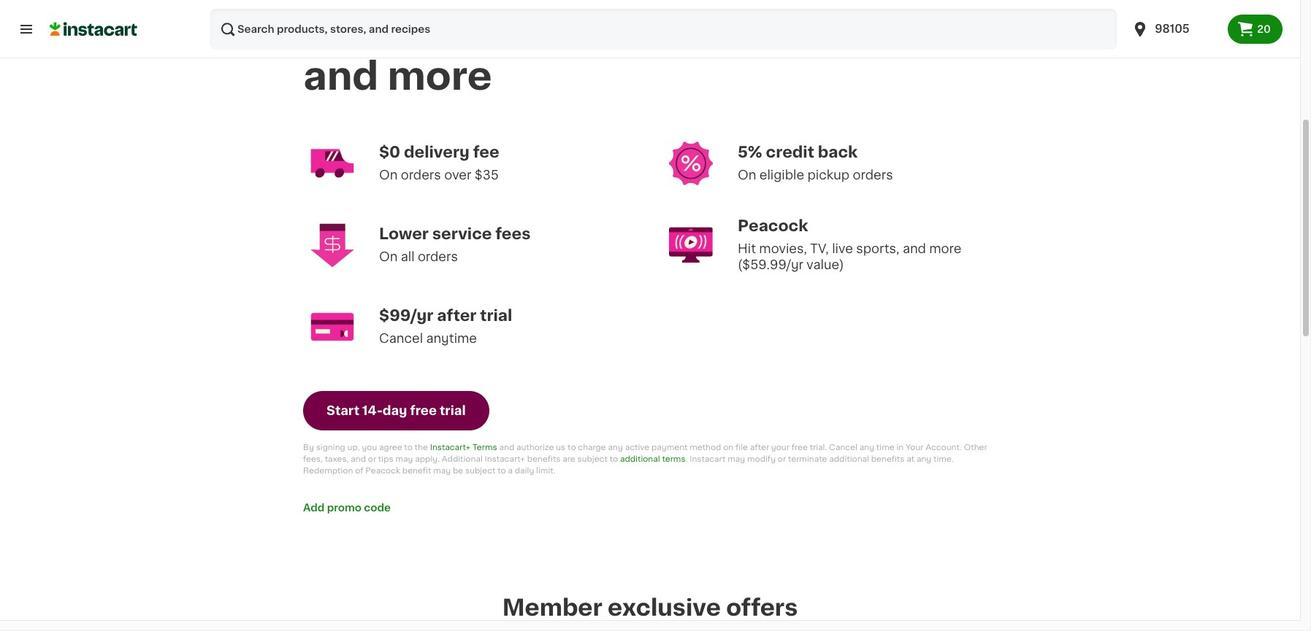 Task type: describe. For each thing, give the bounding box(es) containing it.
account.
[[926, 444, 962, 452]]

hit
[[738, 243, 756, 255]]

join instacart+ for free delivery and more
[[303, 14, 943, 95]]

.
[[686, 456, 688, 464]]

0 horizontal spatial any
[[608, 444, 623, 452]]

authorize
[[517, 444, 554, 452]]

20
[[1257, 24, 1271, 34]]

and inside join instacart+ for free delivery and more
[[303, 58, 379, 95]]

cancel anytime
[[379, 333, 477, 345]]

orders down $0 delivery fee
[[401, 169, 441, 181]]

limit.
[[536, 467, 556, 475]]

your
[[906, 444, 924, 452]]

apply.
[[415, 456, 440, 464]]

terms
[[662, 456, 686, 464]]

back
[[818, 144, 858, 160]]

payment
[[652, 444, 688, 452]]

additional
[[442, 456, 483, 464]]

the
[[415, 444, 428, 452]]

2 horizontal spatial any
[[917, 456, 932, 464]]

lower
[[379, 226, 429, 242]]

on
[[723, 444, 734, 452]]

time
[[877, 444, 895, 452]]

a
[[508, 467, 513, 475]]

0 vertical spatial after
[[437, 308, 477, 323]]

orders down lower service fees
[[418, 251, 458, 263]]

exclusive
[[608, 597, 721, 619]]

fees,
[[303, 456, 323, 464]]

at
[[907, 456, 915, 464]]

to inside redemption of peacock benefit may be subject to a daily limit.
[[498, 467, 506, 475]]

value)
[[807, 259, 844, 271]]

1 horizontal spatial trial
[[480, 308, 512, 323]]

$99/yr after trial
[[379, 308, 512, 323]]

be
[[453, 467, 463, 475]]

additional terms link
[[620, 456, 686, 464]]

$0
[[379, 144, 400, 160]]

and up of
[[351, 456, 366, 464]]

instacart
[[690, 456, 726, 464]]

over
[[444, 169, 472, 181]]

file
[[736, 444, 748, 452]]

are
[[563, 456, 575, 464]]

on all orders
[[379, 251, 458, 263]]

sports,
[[856, 243, 900, 255]]

signing
[[316, 444, 345, 452]]

promo
[[327, 503, 362, 513]]

up,
[[347, 444, 360, 452]]

fees
[[496, 226, 531, 242]]

active
[[625, 444, 650, 452]]

daily
[[515, 467, 534, 475]]

may inside and authorize us to charge any active payment method on file after your free trial. cancel any time in your account. other fees, taxes, and or tips may apply. additional instacart+ benefits are subject to
[[396, 456, 413, 464]]

instacart+ terms link
[[430, 444, 497, 452]]

time.
[[934, 456, 954, 464]]

and inside hit movies, tv, live sports, and more ($59.99/yr value)
[[903, 243, 926, 255]]

free for delivery
[[681, 14, 762, 51]]

by signing up, you agree to the instacart+ terms
[[303, 444, 497, 452]]

lower service fees
[[379, 226, 531, 242]]

charge
[[578, 444, 606, 452]]

live
[[832, 243, 853, 255]]

tips
[[378, 456, 394, 464]]

start 14-day free trial button
[[303, 391, 489, 431]]

terms
[[473, 444, 497, 452]]

us
[[556, 444, 566, 452]]

additional terms . instacart may modify or terminate additional benefits at any time.
[[620, 456, 954, 464]]

you
[[362, 444, 377, 452]]

on orders over $35
[[379, 169, 499, 181]]

to left additional terms link
[[610, 456, 618, 464]]

98105
[[1155, 23, 1190, 34]]

method
[[690, 444, 721, 452]]

14-
[[362, 405, 383, 417]]

2 benefits from the left
[[871, 456, 905, 464]]

service
[[432, 226, 492, 242]]

and authorize us to charge any active payment method on file after your free trial. cancel any time in your account. other fees, taxes, and or tips may apply. additional instacart+ benefits are subject to
[[303, 444, 990, 464]]

by
[[303, 444, 314, 452]]

eligible
[[760, 169, 804, 181]]

redemption of peacock benefit may be subject to a daily limit.
[[303, 456, 956, 475]]

1 additional from the left
[[620, 456, 660, 464]]

code
[[364, 503, 391, 513]]

your
[[771, 444, 790, 452]]

for
[[615, 14, 672, 51]]

2 or from the left
[[778, 456, 786, 464]]

may for redemption of peacock benefit may be subject to a daily limit.
[[433, 467, 451, 475]]



Task type: locate. For each thing, give the bounding box(es) containing it.
on eligible pickup orders
[[738, 169, 893, 181]]

on down the 5%
[[738, 169, 756, 181]]

0 vertical spatial free
[[681, 14, 762, 51]]

in
[[897, 444, 904, 452]]

0 horizontal spatial peacock
[[366, 467, 400, 475]]

on
[[379, 169, 398, 181], [738, 169, 756, 181], [379, 251, 398, 263]]

instacart+ inside and authorize us to charge any active payment method on file after your free trial. cancel any time in your account. other fees, taxes, and or tips may apply. additional instacart+ benefits are subject to
[[485, 456, 525, 464]]

2 98105 button from the left
[[1132, 9, 1219, 50]]

taxes,
[[325, 456, 349, 464]]

subject
[[577, 456, 608, 464], [465, 467, 496, 475]]

98105 button
[[1123, 9, 1228, 50], [1132, 9, 1219, 50]]

0 horizontal spatial more
[[388, 58, 492, 95]]

1 horizontal spatial after
[[750, 444, 769, 452]]

benefit
[[402, 467, 431, 475]]

0 horizontal spatial after
[[437, 308, 477, 323]]

peacock down tips on the left bottom of the page
[[366, 467, 400, 475]]

None search field
[[210, 9, 1117, 50]]

join
[[303, 14, 391, 51]]

any left active
[[608, 444, 623, 452]]

1 horizontal spatial any
[[860, 444, 875, 452]]

terminate
[[788, 456, 827, 464]]

0 horizontal spatial additional
[[620, 456, 660, 464]]

1 vertical spatial cancel
[[829, 444, 858, 452]]

1 horizontal spatial subject
[[577, 456, 608, 464]]

on for $0 delivery fee
[[379, 169, 398, 181]]

instacart+
[[400, 14, 606, 51], [430, 444, 471, 452], [485, 456, 525, 464]]

cancel right trial.
[[829, 444, 858, 452]]

0 vertical spatial more
[[388, 58, 492, 95]]

$99/yr
[[379, 308, 434, 323]]

1 vertical spatial free
[[410, 405, 437, 417]]

on for lower service fees
[[379, 251, 398, 263]]

1 vertical spatial instacart+
[[430, 444, 471, 452]]

0 vertical spatial instacart+
[[400, 14, 606, 51]]

2 vertical spatial free
[[792, 444, 808, 452]]

peacock
[[738, 218, 808, 233], [366, 467, 400, 475]]

may down file
[[728, 456, 745, 464]]

1 vertical spatial trial
[[440, 405, 466, 417]]

0 horizontal spatial delivery
[[404, 144, 470, 160]]

additional down active
[[620, 456, 660, 464]]

or inside and authorize us to charge any active payment method on file after your free trial. cancel any time in your account. other fees, taxes, and or tips may apply. additional instacart+ benefits are subject to
[[368, 456, 376, 464]]

0 horizontal spatial free
[[410, 405, 437, 417]]

2 vertical spatial instacart+
[[485, 456, 525, 464]]

subject down charge
[[577, 456, 608, 464]]

tv,
[[810, 243, 829, 255]]

add promo code button
[[303, 501, 391, 515]]

0 horizontal spatial may
[[396, 456, 413, 464]]

and right terms
[[499, 444, 514, 452]]

all
[[401, 251, 415, 263]]

start 14-day free trial
[[327, 405, 466, 417]]

modify
[[747, 456, 776, 464]]

1 horizontal spatial peacock
[[738, 218, 808, 233]]

or down you
[[368, 456, 376, 464]]

1 horizontal spatial may
[[433, 467, 451, 475]]

benefits inside and authorize us to charge any active payment method on file after your free trial. cancel any time in your account. other fees, taxes, and or tips may apply. additional instacart+ benefits are subject to
[[527, 456, 561, 464]]

subject inside redemption of peacock benefit may be subject to a daily limit.
[[465, 467, 496, 475]]

subject inside and authorize us to charge any active payment method on file after your free trial. cancel any time in your account. other fees, taxes, and or tips may apply. additional instacart+ benefits are subject to
[[577, 456, 608, 464]]

1 vertical spatial delivery
[[404, 144, 470, 160]]

benefits up limit.
[[527, 456, 561, 464]]

on down $0
[[379, 169, 398, 181]]

2 additional from the left
[[829, 456, 869, 464]]

start
[[327, 405, 360, 417]]

may left the be
[[433, 467, 451, 475]]

trial
[[480, 308, 512, 323], [440, 405, 466, 417]]

0 vertical spatial peacock
[[738, 218, 808, 233]]

of
[[355, 467, 364, 475]]

add promo code
[[303, 503, 391, 513]]

day
[[383, 405, 407, 417]]

any
[[608, 444, 623, 452], [860, 444, 875, 452], [917, 456, 932, 464]]

1 horizontal spatial cancel
[[829, 444, 858, 452]]

orders down back
[[853, 169, 893, 181]]

0 vertical spatial subject
[[577, 456, 608, 464]]

and right sports,
[[903, 243, 926, 255]]

delivery inside join instacart+ for free delivery and more
[[771, 14, 934, 51]]

5% credit back
[[738, 144, 858, 160]]

1 vertical spatial peacock
[[366, 467, 400, 475]]

on for 5% credit back
[[738, 169, 756, 181]]

any left time
[[860, 444, 875, 452]]

peacock inside redemption of peacock benefit may be subject to a daily limit.
[[366, 467, 400, 475]]

after up 'anytime'
[[437, 308, 477, 323]]

fee
[[473, 144, 499, 160]]

any right at at the right
[[917, 456, 932, 464]]

0 horizontal spatial subject
[[465, 467, 496, 475]]

20 button
[[1228, 15, 1283, 44]]

benefits
[[527, 456, 561, 464], [871, 456, 905, 464]]

instacart logo image
[[50, 20, 137, 38]]

0 horizontal spatial trial
[[440, 405, 466, 417]]

($59.99/yr
[[738, 259, 804, 271]]

free inside join instacart+ for free delivery and more
[[681, 14, 762, 51]]

cancel down $99/yr
[[379, 333, 423, 345]]

subject down additional
[[465, 467, 496, 475]]

orders
[[401, 169, 441, 181], [853, 169, 893, 181], [418, 251, 458, 263]]

to right us
[[568, 444, 576, 452]]

or down your
[[778, 456, 786, 464]]

free inside and authorize us to charge any active payment method on file after your free trial. cancel any time in your account. other fees, taxes, and or tips may apply. additional instacart+ benefits are subject to
[[792, 444, 808, 452]]

1 horizontal spatial additional
[[829, 456, 869, 464]]

more for hit movies, tv, live sports, and more ($59.99/yr value)
[[929, 243, 962, 255]]

0 vertical spatial delivery
[[771, 14, 934, 51]]

0 horizontal spatial cancel
[[379, 333, 423, 345]]

hit movies, tv, live sports, and more ($59.99/yr value)
[[738, 243, 965, 271]]

more inside join instacart+ for free delivery and more
[[388, 58, 492, 95]]

credit
[[766, 144, 814, 160]]

delivery
[[771, 14, 934, 51], [404, 144, 470, 160]]

after inside and authorize us to charge any active payment method on file after your free trial. cancel any time in your account. other fees, taxes, and or tips may apply. additional instacart+ benefits are subject to
[[750, 444, 769, 452]]

0 vertical spatial trial
[[480, 308, 512, 323]]

1 vertical spatial subject
[[465, 467, 496, 475]]

may
[[396, 456, 413, 464], [728, 456, 745, 464], [433, 467, 451, 475]]

may inside redemption of peacock benefit may be subject to a daily limit.
[[433, 467, 451, 475]]

1 or from the left
[[368, 456, 376, 464]]

after
[[437, 308, 477, 323], [750, 444, 769, 452]]

1 vertical spatial more
[[929, 243, 962, 255]]

Search field
[[210, 9, 1117, 50]]

trial inside button
[[440, 405, 466, 417]]

free inside button
[[410, 405, 437, 417]]

0 horizontal spatial or
[[368, 456, 376, 464]]

more inside hit movies, tv, live sports, and more ($59.99/yr value)
[[929, 243, 962, 255]]

1 horizontal spatial delivery
[[771, 14, 934, 51]]

1 horizontal spatial more
[[929, 243, 962, 255]]

may down "by signing up, you agree to the instacart+ terms"
[[396, 456, 413, 464]]

1 benefits from the left
[[527, 456, 561, 464]]

movies,
[[759, 243, 807, 255]]

1 98105 button from the left
[[1123, 9, 1228, 50]]

offers
[[726, 597, 798, 619]]

after up modify
[[750, 444, 769, 452]]

benefits down time
[[871, 456, 905, 464]]

pickup
[[808, 169, 850, 181]]

0 vertical spatial cancel
[[379, 333, 423, 345]]

0 horizontal spatial benefits
[[527, 456, 561, 464]]

$0 delivery fee
[[379, 144, 499, 160]]

redemption
[[303, 467, 353, 475]]

5%
[[738, 144, 762, 160]]

additional right terminate
[[829, 456, 869, 464]]

member exclusive offers
[[502, 597, 798, 619]]

trial.
[[810, 444, 827, 452]]

cancel inside and authorize us to charge any active payment method on file after your free trial. cancel any time in your account. other fees, taxes, and or tips may apply. additional instacart+ benefits are subject to
[[829, 444, 858, 452]]

or
[[368, 456, 376, 464], [778, 456, 786, 464]]

other
[[964, 444, 987, 452]]

additional
[[620, 456, 660, 464], [829, 456, 869, 464]]

more for join instacart+ for free delivery and more
[[388, 58, 492, 95]]

to left the
[[404, 444, 413, 452]]

member
[[502, 597, 603, 619]]

$35
[[475, 169, 499, 181]]

1 horizontal spatial or
[[778, 456, 786, 464]]

to
[[404, 444, 413, 452], [568, 444, 576, 452], [610, 456, 618, 464], [498, 467, 506, 475]]

and down join
[[303, 58, 379, 95]]

1 vertical spatial after
[[750, 444, 769, 452]]

may for additional terms . instacart may modify or terminate additional benefits at any time.
[[728, 456, 745, 464]]

peacock up 'movies,' at the top of page
[[738, 218, 808, 233]]

add
[[303, 503, 325, 513]]

1 horizontal spatial free
[[681, 14, 762, 51]]

free
[[681, 14, 762, 51], [410, 405, 437, 417], [792, 444, 808, 452]]

1 horizontal spatial benefits
[[871, 456, 905, 464]]

to left a
[[498, 467, 506, 475]]

2 horizontal spatial free
[[792, 444, 808, 452]]

on left all
[[379, 251, 398, 263]]

anytime
[[426, 333, 477, 345]]

free for trial
[[410, 405, 437, 417]]

instacart+ inside join instacart+ for free delivery and more
[[400, 14, 606, 51]]

agree
[[379, 444, 402, 452]]

2 horizontal spatial may
[[728, 456, 745, 464]]



Task type: vqa. For each thing, say whether or not it's contained in the screenshot.
THE 89
no



